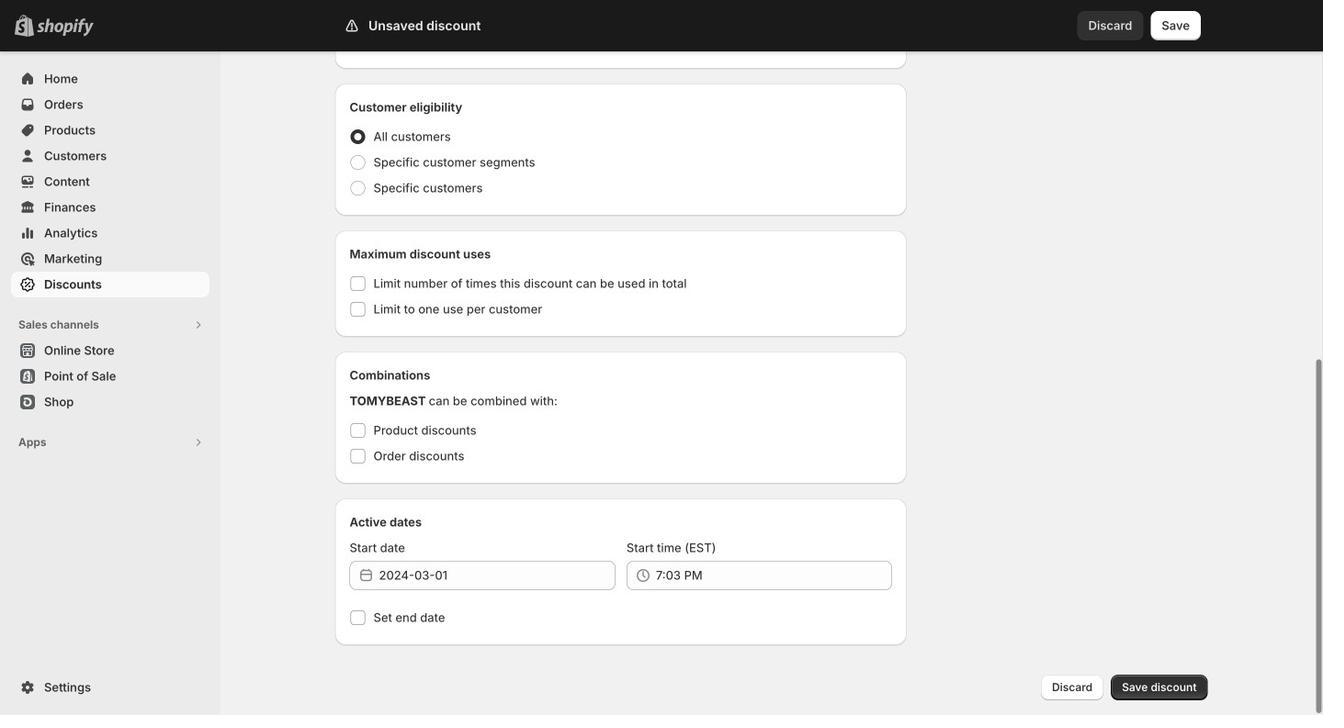 Task type: locate. For each thing, give the bounding box(es) containing it.
YYYY-MM-DD text field
[[379, 562, 616, 591]]

shopify image
[[37, 18, 94, 37]]



Task type: vqa. For each thing, say whether or not it's contained in the screenshot.
The "Enter Time" text field
yes



Task type: describe. For each thing, give the bounding box(es) containing it.
Enter time text field
[[656, 562, 893, 591]]



